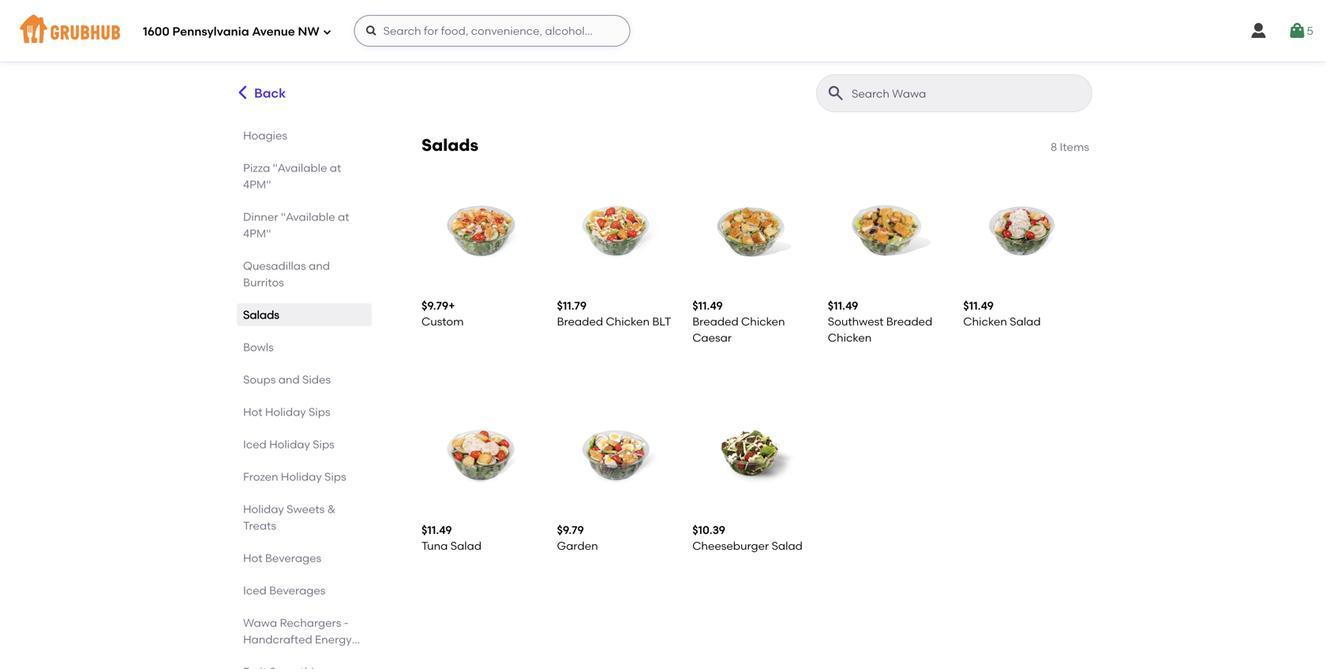 Task type: vqa. For each thing, say whether or not it's contained in the screenshot.
cheese and pepperoni.
no



Task type: describe. For each thing, give the bounding box(es) containing it.
soups and sides
[[243, 373, 331, 386]]

burritos
[[243, 276, 284, 289]]

sides
[[303, 373, 331, 386]]

tuna
[[422, 539, 448, 552]]

$10.39 cheeseburger salad
[[693, 523, 803, 552]]

chicken salad image
[[964, 172, 1081, 289]]

$9.79 garden
[[557, 523, 598, 552]]

breaded inside $11.49 southwest breaded chicken
[[887, 315, 933, 328]]

breaded for $11.49
[[693, 315, 739, 328]]

salads tab
[[243, 306, 366, 323]]

$11.79
[[557, 299, 587, 312]]

$9.79 for $9.79 garden
[[557, 523, 584, 537]]

-
[[344, 616, 349, 630]]

back
[[254, 85, 286, 101]]

$11.49 southwest breaded chicken
[[828, 299, 933, 344]]

1600 pennsylvania avenue nw
[[143, 25, 320, 39]]

soups and sides tab
[[243, 371, 366, 388]]

iced beverages tab
[[243, 582, 366, 599]]

0 horizontal spatial svg image
[[323, 27, 332, 37]]

soups
[[243, 373, 276, 386]]

caesar
[[693, 331, 732, 344]]

garden
[[557, 539, 598, 552]]

frozen holiday sips tab
[[243, 468, 366, 485]]

wawa
[[243, 616, 277, 630]]

8
[[1051, 140, 1058, 154]]

iced holiday sips
[[243, 438, 335, 451]]

drinks
[[243, 649, 276, 663]]

pennsylvania
[[172, 25, 249, 39]]

sweets
[[287, 502, 325, 516]]

$11.49 for $11.49 southwest breaded chicken
[[828, 299, 859, 312]]

1600
[[143, 25, 170, 39]]

salad for tuna salad
[[451, 539, 482, 552]]

pizza "available at 4pm"
[[243, 161, 341, 191]]

4pm" for dinner "available at 4pm"
[[243, 227, 271, 240]]

sips for frozen holiday sips
[[325, 470, 346, 483]]

hot for hot beverages
[[243, 551, 263, 565]]

at for dinner "available at 4pm"
[[338, 210, 350, 224]]

handcrafted
[[243, 633, 313, 646]]

treats
[[243, 519, 276, 532]]

hoagies
[[243, 129, 288, 142]]

dinner
[[243, 210, 278, 224]]

quesadillas and burritos
[[243, 259, 330, 289]]

beverages for hot beverages
[[265, 551, 322, 565]]

pizza "available at 4pm" tab
[[243, 160, 366, 193]]

"available for pizza
[[273, 161, 327, 175]]

quesadillas
[[243, 259, 306, 273]]

hot beverages tab
[[243, 550, 366, 566]]

sips for hot holiday sips
[[309, 405, 331, 419]]

sips for iced holiday sips
[[313, 438, 335, 451]]

hot beverages
[[243, 551, 322, 565]]

+
[[449, 299, 455, 312]]

salads inside tab
[[243, 308, 280, 321]]

cheeseburger
[[693, 539, 770, 552]]

holiday sweets & treats
[[243, 502, 336, 532]]

5
[[1308, 24, 1314, 37]]

bowls tab
[[243, 339, 366, 355]]



Task type: locate. For each thing, give the bounding box(es) containing it.
hot down soups
[[243, 405, 263, 419]]

at down "pizza "available at 4pm"" tab
[[338, 210, 350, 224]]

tab
[[243, 663, 366, 669]]

"available inside "dinner "available at 4pm""
[[281, 210, 335, 224]]

salad for cheeseburger salad
[[772, 539, 803, 552]]

custom
[[422, 315, 464, 328]]

back button
[[234, 74, 287, 112]]

iced up the wawa
[[243, 584, 267, 597]]

5 button
[[1289, 17, 1314, 45]]

salad
[[1010, 315, 1042, 328], [451, 539, 482, 552], [772, 539, 803, 552]]

beverages inside the iced beverages tab
[[269, 584, 326, 597]]

2 hot from the top
[[243, 551, 263, 565]]

breaded right 'southwest'
[[887, 315, 933, 328]]

2 4pm" from the top
[[243, 227, 271, 240]]

breaded
[[557, 315, 604, 328], [693, 315, 739, 328], [887, 315, 933, 328]]

sips up &
[[325, 470, 346, 483]]

$11.79 breaded chicken blt
[[557, 299, 672, 328]]

holiday for frozen
[[281, 470, 322, 483]]

$9.79 + custom
[[422, 299, 464, 328]]

frozen
[[243, 470, 278, 483]]

avenue
[[252, 25, 295, 39]]

0 vertical spatial "available
[[273, 161, 327, 175]]

dinner "available at 4pm" tab
[[243, 209, 366, 242]]

chicken inside $11.49 southwest breaded chicken
[[828, 331, 872, 344]]

sips inside tab
[[309, 405, 331, 419]]

iced holiday sips tab
[[243, 436, 366, 453]]

garden image
[[557, 396, 674, 513]]

sips down sides
[[309, 405, 331, 419]]

svg image
[[1289, 21, 1308, 40]]

holiday inside holiday sweets & treats
[[243, 502, 284, 516]]

quesadillas and burritos tab
[[243, 257, 366, 291]]

bowls
[[243, 340, 274, 354]]

2 horizontal spatial svg image
[[1250, 21, 1269, 40]]

$11.49 for $11.49 tuna salad
[[422, 523, 452, 537]]

1 horizontal spatial breaded
[[693, 315, 739, 328]]

salad inside $10.39 cheeseburger salad
[[772, 539, 803, 552]]

$11.49 inside $11.49 tuna salad
[[422, 523, 452, 537]]

breaded inside $11.79 breaded chicken blt
[[557, 315, 604, 328]]

1 vertical spatial hot
[[243, 551, 263, 565]]

at for pizza "available at 4pm"
[[330, 161, 341, 175]]

1 vertical spatial "available
[[281, 210, 335, 224]]

4pm" inside "dinner "available at 4pm""
[[243, 227, 271, 240]]

$11.49 inside $11.49 chicken salad
[[964, 299, 994, 312]]

4pm" inside pizza "available at 4pm"
[[243, 178, 271, 191]]

1 horizontal spatial svg image
[[365, 24, 378, 37]]

iced inside iced holiday sips tab
[[243, 438, 267, 451]]

2 breaded from the left
[[693, 315, 739, 328]]

$9.79 inside $9.79 + custom
[[422, 299, 449, 312]]

salads
[[422, 135, 479, 155], [243, 308, 280, 321]]

items
[[1060, 140, 1090, 154]]

"available inside pizza "available at 4pm"
[[273, 161, 327, 175]]

1 horizontal spatial $9.79
[[557, 523, 584, 537]]

holiday
[[265, 405, 306, 419], [269, 438, 310, 451], [281, 470, 322, 483], [243, 502, 284, 516]]

custom image
[[422, 172, 538, 289]]

salad inside $11.49 tuna salad
[[451, 539, 482, 552]]

and inside the quesadillas and burritos
[[309, 259, 330, 273]]

iced inside the iced beverages tab
[[243, 584, 267, 597]]

salad inside $11.49 chicken salad
[[1010, 315, 1042, 328]]

iced for iced beverages
[[243, 584, 267, 597]]

0 vertical spatial hot
[[243, 405, 263, 419]]

beverages down hot beverages tab
[[269, 584, 326, 597]]

and left sides
[[279, 373, 300, 386]]

wawa rechargers - handcrafted energy drinks (contains caffeine) tab
[[243, 615, 366, 669]]

dinner "available at 4pm"
[[243, 210, 350, 240]]

(contains
[[279, 649, 331, 663]]

"available down hoagies "tab"
[[273, 161, 327, 175]]

hoagies tab
[[243, 127, 366, 144]]

holiday for hot
[[265, 405, 306, 419]]

iced for iced holiday sips
[[243, 438, 267, 451]]

Search Wawa search field
[[851, 86, 1088, 101]]

and inside soups and sides tab
[[279, 373, 300, 386]]

holiday up treats
[[243, 502, 284, 516]]

southwest breaded chicken image
[[828, 172, 945, 289]]

2 vertical spatial sips
[[325, 470, 346, 483]]

hot holiday sips
[[243, 405, 331, 419]]

nw
[[298, 25, 320, 39]]

caffeine)
[[243, 666, 293, 669]]

4pm" for pizza "available at 4pm"
[[243, 178, 271, 191]]

1 vertical spatial $9.79
[[557, 523, 584, 537]]

8 items
[[1051, 140, 1090, 154]]

blt
[[653, 315, 672, 328]]

beverages up "iced beverages"
[[265, 551, 322, 565]]

holiday down iced holiday sips tab
[[281, 470, 322, 483]]

hot for hot holiday sips
[[243, 405, 263, 419]]

at inside "dinner "available at 4pm""
[[338, 210, 350, 224]]

holiday for iced
[[269, 438, 310, 451]]

hot inside hot holiday sips tab
[[243, 405, 263, 419]]

$11.49 chicken salad
[[964, 299, 1042, 328]]

0 vertical spatial at
[[330, 161, 341, 175]]

0 horizontal spatial $9.79
[[422, 299, 449, 312]]

hot holiday sips tab
[[243, 404, 366, 420]]

$11.49 for $11.49 breaded chicken caesar
[[693, 299, 723, 312]]

1 horizontal spatial salads
[[422, 135, 479, 155]]

1 vertical spatial at
[[338, 210, 350, 224]]

iced
[[243, 438, 267, 451], [243, 584, 267, 597]]

$9.79 up garden
[[557, 523, 584, 537]]

and down dinner "available at 4pm" tab
[[309, 259, 330, 273]]

2 horizontal spatial salad
[[1010, 315, 1042, 328]]

4pm"
[[243, 178, 271, 191], [243, 227, 271, 240]]

&
[[327, 502, 336, 516]]

iced beverages
[[243, 584, 326, 597]]

0 horizontal spatial breaded
[[557, 315, 604, 328]]

0 vertical spatial salads
[[422, 135, 479, 155]]

tuna salad image
[[422, 396, 538, 513]]

0 vertical spatial iced
[[243, 438, 267, 451]]

chicken inside "$11.49 breaded chicken caesar"
[[742, 315, 786, 328]]

breaded chicken caesar image
[[693, 172, 809, 289]]

magnifying glass icon image
[[827, 84, 846, 103]]

and
[[309, 259, 330, 273], [279, 373, 300, 386]]

1 iced from the top
[[243, 438, 267, 451]]

chicken inside $11.49 chicken salad
[[964, 315, 1008, 328]]

breaded inside "$11.49 breaded chicken caesar"
[[693, 315, 739, 328]]

chicken
[[606, 315, 650, 328], [742, 315, 786, 328], [964, 315, 1008, 328], [828, 331, 872, 344]]

1 horizontal spatial and
[[309, 259, 330, 273]]

1 horizontal spatial salad
[[772, 539, 803, 552]]

beverages
[[265, 551, 322, 565], [269, 584, 326, 597]]

main navigation navigation
[[0, 0, 1327, 62]]

iced up frozen
[[243, 438, 267, 451]]

$11.49
[[693, 299, 723, 312], [828, 299, 859, 312], [964, 299, 994, 312], [422, 523, 452, 537]]

rechargers
[[280, 616, 341, 630]]

breaded for $11.79
[[557, 315, 604, 328]]

holiday down soups and sides
[[265, 405, 306, 419]]

beverages inside hot beverages tab
[[265, 551, 322, 565]]

1 vertical spatial and
[[279, 373, 300, 386]]

1 breaded from the left
[[557, 315, 604, 328]]

$11.49 inside $11.49 southwest breaded chicken
[[828, 299, 859, 312]]

$10.39
[[693, 523, 726, 537]]

"available down "pizza "available at 4pm"" tab
[[281, 210, 335, 224]]

salad for chicken salad
[[1010, 315, 1042, 328]]

0 vertical spatial and
[[309, 259, 330, 273]]

wawa rechargers - handcrafted energy drinks (contains caffeine)
[[243, 616, 352, 669]]

and for soups
[[279, 373, 300, 386]]

0 vertical spatial $9.79
[[422, 299, 449, 312]]

caret left icon image
[[235, 84, 251, 101]]

2 horizontal spatial breaded
[[887, 315, 933, 328]]

$11.49 inside "$11.49 breaded chicken caesar"
[[693, 299, 723, 312]]

$11.49 for $11.49 chicken salad
[[964, 299, 994, 312]]

chicken inside $11.79 breaded chicken blt
[[606, 315, 650, 328]]

$9.79 inside "$9.79 garden"
[[557, 523, 584, 537]]

breaded chicken blt image
[[557, 172, 674, 289]]

Search for food, convenience, alcohol... search field
[[354, 15, 631, 47]]

southwest
[[828, 315, 884, 328]]

sips down hot holiday sips tab
[[313, 438, 335, 451]]

4pm" down the dinner
[[243, 227, 271, 240]]

holiday inside tab
[[265, 405, 306, 419]]

at down hoagies "tab"
[[330, 161, 341, 175]]

0 vertical spatial sips
[[309, 405, 331, 419]]

0 vertical spatial beverages
[[265, 551, 322, 565]]

$9.79
[[422, 299, 449, 312], [557, 523, 584, 537]]

$9.79 for $9.79 + custom
[[422, 299, 449, 312]]

0 vertical spatial 4pm"
[[243, 178, 271, 191]]

0 horizontal spatial salad
[[451, 539, 482, 552]]

"available
[[273, 161, 327, 175], [281, 210, 335, 224]]

0 horizontal spatial salads
[[243, 308, 280, 321]]

$9.79 up the custom
[[422, 299, 449, 312]]

4pm" down pizza
[[243, 178, 271, 191]]

0 horizontal spatial and
[[279, 373, 300, 386]]

breaded down $11.79
[[557, 315, 604, 328]]

hot down treats
[[243, 551, 263, 565]]

holiday sweets & treats tab
[[243, 501, 366, 534]]

1 vertical spatial sips
[[313, 438, 335, 451]]

at inside pizza "available at 4pm"
[[330, 161, 341, 175]]

1 vertical spatial beverages
[[269, 584, 326, 597]]

at
[[330, 161, 341, 175], [338, 210, 350, 224]]

cheeseburger salad image
[[693, 396, 809, 513]]

1 hot from the top
[[243, 405, 263, 419]]

hot
[[243, 405, 263, 419], [243, 551, 263, 565]]

1 vertical spatial salads
[[243, 308, 280, 321]]

2 iced from the top
[[243, 584, 267, 597]]

frozen holiday sips
[[243, 470, 346, 483]]

pizza
[[243, 161, 270, 175]]

svg image
[[1250, 21, 1269, 40], [365, 24, 378, 37], [323, 27, 332, 37]]

holiday down 'hot holiday sips'
[[269, 438, 310, 451]]

1 vertical spatial 4pm"
[[243, 227, 271, 240]]

$11.49 tuna salad
[[422, 523, 482, 552]]

hot inside hot beverages tab
[[243, 551, 263, 565]]

beverages for iced beverages
[[269, 584, 326, 597]]

1 vertical spatial iced
[[243, 584, 267, 597]]

1 4pm" from the top
[[243, 178, 271, 191]]

energy
[[315, 633, 352, 646]]

3 breaded from the left
[[887, 315, 933, 328]]

sips
[[309, 405, 331, 419], [313, 438, 335, 451], [325, 470, 346, 483]]

and for quesadillas
[[309, 259, 330, 273]]

breaded up caesar
[[693, 315, 739, 328]]

$11.49 breaded chicken caesar
[[693, 299, 786, 344]]

"available for dinner
[[281, 210, 335, 224]]



